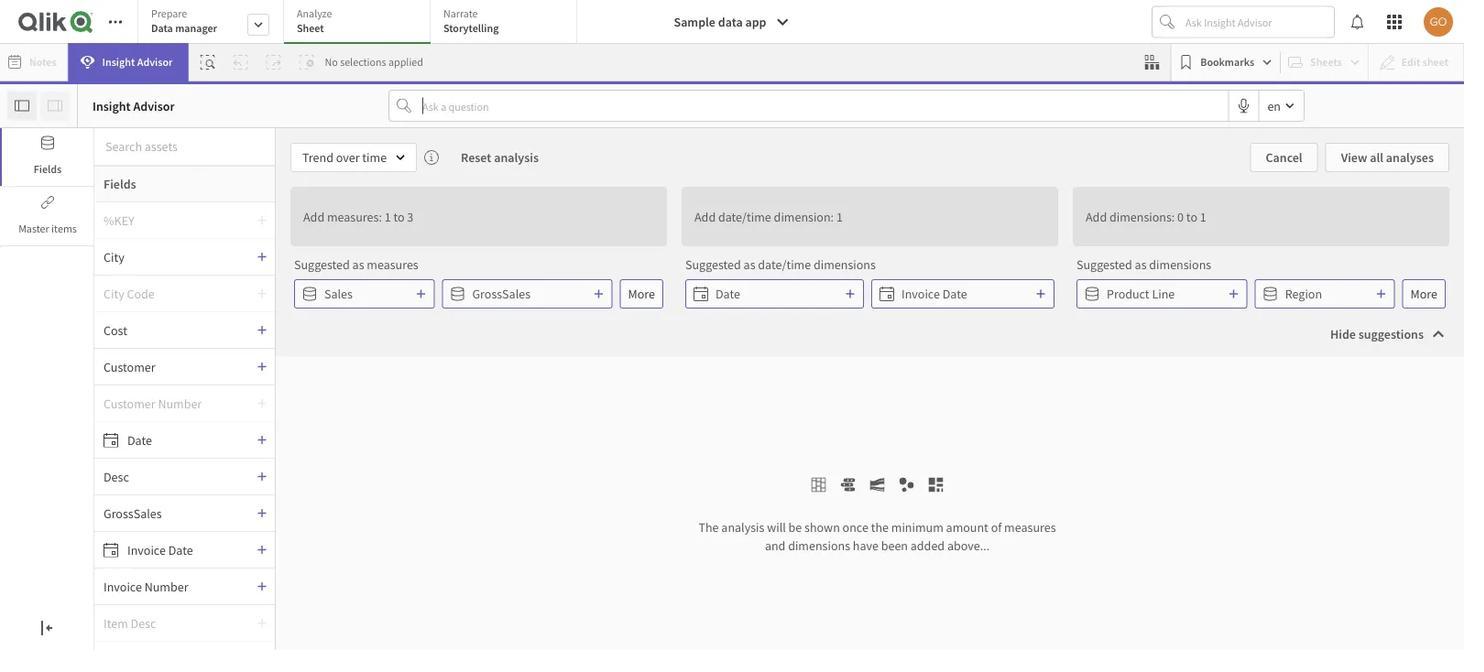 Task type: describe. For each thing, give the bounding box(es) containing it.
add for add date/time dimension: 1
[[695, 208, 716, 225]]

new
[[953, 488, 976, 505]]

gary orlando image
[[1424, 7, 1453, 37]]

1 1 from the left
[[385, 208, 391, 225]]

advisor inside dropdown button
[[137, 55, 173, 69]]

item number menu item
[[94, 642, 275, 651]]

to start creating visualizations and build your new sheet.
[[882, 436, 1055, 505]]

analyze
[[297, 6, 332, 21]]

have
[[853, 537, 879, 554]]

invoice number menu item
[[94, 569, 275, 606]]

storytelling
[[444, 21, 499, 35]]

suggested for date
[[685, 257, 741, 273]]

sample data app
[[674, 14, 766, 30]]

to left 3
[[394, 208, 405, 225]]

0 vertical spatial grosssales
[[472, 286, 531, 302]]

shown
[[805, 519, 840, 536]]

add measures: 1 to 3
[[303, 208, 414, 225]]

cost
[[104, 322, 127, 339]]

trend over time
[[302, 149, 387, 166]]

invoice date inside menu item
[[127, 542, 193, 559]]

add dimensions: 0 to 1
[[1086, 208, 1207, 225]]

all
[[1370, 149, 1384, 166]]

and inside to start creating visualizations and build your new sheet.
[[1004, 463, 1025, 480]]

Ask a question text field
[[419, 91, 1228, 121]]

visualizations
[[929, 463, 1001, 480]]

measures:
[[327, 208, 382, 225]]

to right adding
[[878, 188, 897, 215]]

2 master items button from the left
[[2, 188, 93, 246]]

desc button
[[94, 469, 257, 485]]

0 vertical spatial grosssales button
[[442, 279, 613, 309]]

. any found insights can be saved to this sheet.
[[640, 460, 824, 529]]

can
[[719, 488, 738, 505]]

suggested as measures
[[294, 257, 419, 273]]

prepare
[[151, 6, 187, 21]]

date inside button
[[943, 286, 967, 302]]

as for date/time
[[744, 257, 756, 273]]

desc
[[104, 469, 129, 485]]

Ask Insight Advisor text field
[[1182, 7, 1334, 37]]

hide
[[1331, 326, 1356, 343]]

applied
[[389, 55, 423, 69]]

the
[[699, 519, 719, 536]]

hide suggestions
[[1331, 326, 1424, 343]]

1 vertical spatial advisor
[[133, 98, 175, 114]]

hide assets image
[[15, 99, 29, 113]]

data
[[151, 21, 173, 35]]

invoice inside invoice number menu item
[[104, 579, 142, 595]]

add for add measures: 1 to 3
[[303, 208, 325, 225]]

trend
[[302, 149, 334, 166]]

below
[[623, 188, 679, 215]]

grosssales menu item
[[94, 496, 275, 532]]

sheet. inside . any found insights can be saved to this sheet.
[[716, 513, 748, 529]]

added
[[911, 537, 945, 554]]

the analysis will be shown once the minimum amount of measures and dimensions have been added above...
[[699, 519, 1056, 554]]

minimum
[[891, 519, 944, 536]]

build
[[1027, 463, 1055, 480]]

and inside the analysis will be shown once the minimum amount of measures and dimensions have been added above...
[[765, 537, 786, 554]]

items
[[51, 222, 77, 236]]

1 vertical spatial insight advisor
[[93, 98, 175, 114]]

product line button
[[1077, 279, 1248, 309]]

analyses
[[1386, 149, 1434, 166]]

manager
[[175, 21, 217, 35]]

view all analyses button
[[1326, 143, 1450, 172]]

customer button
[[94, 359, 257, 375]]

invoice inside invoice date button
[[902, 286, 940, 302]]

date menu item
[[94, 422, 275, 459]]

will
[[767, 519, 786, 536]]

number
[[144, 579, 188, 595]]

invoice date menu item
[[94, 532, 275, 569]]

app
[[745, 14, 766, 30]]

date inside button
[[716, 286, 740, 302]]

time
[[362, 149, 387, 166]]

date inside menu item
[[127, 432, 152, 449]]

desc menu item
[[94, 459, 275, 496]]

suggested as date/time dimensions
[[685, 257, 876, 273]]

no
[[325, 55, 338, 69]]

bookmarks
[[1201, 55, 1255, 69]]

master items
[[18, 222, 77, 236]]

reset
[[461, 149, 492, 166]]

once
[[843, 519, 869, 536]]

tab list inside choose an option below to get started adding to this sheet... application
[[137, 0, 584, 46]]

region
[[1285, 286, 1322, 302]]

date button inside menu item
[[94, 432, 257, 449]]

dimensions:
[[1110, 208, 1175, 225]]

product line
[[1107, 286, 1175, 302]]

dimensions inside the analysis will be shown once the minimum amount of measures and dimensions have been added above...
[[788, 537, 850, 554]]

adding
[[810, 188, 874, 215]]

dimension:
[[774, 208, 834, 225]]

prepare data manager
[[151, 6, 217, 35]]

trend over time button
[[290, 143, 417, 172]]

invoice date button inside menu item
[[94, 542, 257, 559]]

0 vertical spatial date button
[[685, 279, 864, 309]]

view all analyses
[[1341, 149, 1434, 166]]

customer
[[104, 359, 155, 375]]

invoice inside invoice date menu item
[[127, 542, 166, 559]]

this inside . any found insights can be saved to this sheet.
[[804, 488, 824, 505]]

narrate storytelling
[[444, 6, 499, 35]]

en
[[1268, 98, 1281, 114]]

selections tool image
[[1145, 55, 1159, 70]]

get
[[707, 188, 736, 215]]

narrate
[[444, 6, 478, 21]]

reset analysis
[[461, 149, 539, 166]]

been
[[881, 537, 908, 554]]

sheet...
[[940, 188, 1007, 215]]

dimensions up line
[[1149, 257, 1212, 273]]

no selections applied
[[325, 55, 423, 69]]

1 horizontal spatial this
[[901, 188, 935, 215]]

data
[[718, 14, 743, 30]]

menu inside choose an option below to get started adding to this sheet... application
[[94, 203, 275, 651]]

bookmarks button
[[1175, 48, 1277, 77]]

1 master items button from the left
[[0, 188, 93, 246]]

add date/time dimension: 1
[[695, 208, 843, 225]]

more for region
[[1411, 286, 1438, 302]]

cost button
[[94, 322, 257, 339]]



Task type: vqa. For each thing, say whether or not it's contained in the screenshot.
left You
no



Task type: locate. For each thing, give the bounding box(es) containing it.
2 1 from the left
[[837, 208, 843, 225]]

saved
[[757, 488, 788, 505]]

2 vertical spatial invoice
[[104, 579, 142, 595]]

0
[[1178, 208, 1184, 225]]

3 suggested from the left
[[1077, 257, 1132, 273]]

invoice date inside button
[[902, 286, 967, 302]]

product
[[1107, 286, 1150, 302]]

1 horizontal spatial invoice date
[[902, 286, 967, 302]]

2 horizontal spatial as
[[1135, 257, 1147, 273]]

1 vertical spatial invoice date button
[[94, 542, 257, 559]]

1 vertical spatial grosssales button
[[94, 505, 257, 522]]

sample
[[674, 14, 716, 30]]

add left dimensions:
[[1086, 208, 1107, 225]]

2 suggested from the left
[[685, 257, 741, 273]]

2 as from the left
[[744, 257, 756, 273]]

0 vertical spatial analysis
[[494, 149, 539, 166]]

sales button
[[294, 279, 435, 309]]

an
[[531, 188, 554, 215]]

1 vertical spatial date/time
[[758, 257, 811, 273]]

1 horizontal spatial sheet.
[[978, 488, 1011, 505]]

1 horizontal spatial 1
[[837, 208, 843, 225]]

date button
[[685, 279, 864, 309], [94, 432, 257, 449]]

fields up the city
[[104, 176, 136, 192]]

1 vertical spatial grosssales
[[104, 505, 162, 522]]

analysis right reset
[[494, 149, 539, 166]]

1
[[385, 208, 391, 225], [837, 208, 843, 225], [1200, 208, 1207, 225]]

advisor down data
[[137, 55, 173, 69]]

date/time down add date/time dimension: 1
[[758, 257, 811, 273]]

as down add date/time dimension: 1
[[744, 257, 756, 273]]

1 horizontal spatial more button
[[1403, 279, 1446, 309]]

analysis inside button
[[494, 149, 539, 166]]

any
[[795, 460, 815, 477]]

2 more from the left
[[1411, 286, 1438, 302]]

cancel button
[[1250, 143, 1318, 172]]

as for measures
[[352, 257, 364, 273]]

1 left 3
[[385, 208, 391, 225]]

above...
[[947, 537, 990, 554]]

2 horizontal spatial 1
[[1200, 208, 1207, 225]]

measures up sales button
[[367, 257, 419, 273]]

measures right of
[[1004, 519, 1056, 536]]

0 vertical spatial this
[[901, 188, 935, 215]]

city button
[[94, 249, 257, 265]]

2 horizontal spatial suggested
[[1077, 257, 1132, 273]]

sales
[[324, 286, 353, 302]]

0 horizontal spatial fields
[[34, 162, 62, 176]]

date button down suggested as date/time dimensions
[[685, 279, 864, 309]]

invoice
[[902, 286, 940, 302], [127, 542, 166, 559], [104, 579, 142, 595]]

0 horizontal spatial measures
[[367, 257, 419, 273]]

1 horizontal spatial and
[[1004, 463, 1025, 480]]

0 horizontal spatial grosssales
[[104, 505, 162, 522]]

cancel
[[1266, 149, 1303, 166]]

insight advisor
[[102, 55, 173, 69], [93, 98, 175, 114]]

menu containing city
[[94, 203, 275, 651]]

city menu item
[[94, 239, 275, 276]]

1 horizontal spatial fields
[[104, 176, 136, 192]]

sheet. inside to start creating visualizations and build your new sheet.
[[978, 488, 1011, 505]]

insight advisor inside dropdown button
[[102, 55, 173, 69]]

as up sales button
[[352, 257, 364, 273]]

Search assets text field
[[94, 130, 275, 163]]

as up product line
[[1135, 257, 1147, 273]]

sheet. right the new
[[978, 488, 1011, 505]]

0 horizontal spatial add
[[303, 208, 325, 225]]

measures inside the analysis will be shown once the minimum amount of measures and dimensions have been added above...
[[1004, 519, 1056, 536]]

fields up master items at the left top
[[34, 162, 62, 176]]

3
[[407, 208, 414, 225]]

3 1 from the left
[[1200, 208, 1207, 225]]

1 suggested from the left
[[294, 257, 350, 273]]

1 vertical spatial analysis
[[721, 519, 765, 536]]

.
[[789, 460, 792, 477]]

city
[[104, 249, 124, 265]]

found
[[640, 488, 672, 505]]

1 right dimension:
[[837, 208, 843, 225]]

1 horizontal spatial suggested
[[685, 257, 741, 273]]

be right "can"
[[741, 488, 754, 505]]

as for dimensions
[[1135, 257, 1147, 273]]

1 vertical spatial invoice
[[127, 542, 166, 559]]

start
[[1024, 436, 1049, 452]]

1 horizontal spatial more
[[1411, 286, 1438, 302]]

suggested for product line
[[1077, 257, 1132, 273]]

add right below
[[695, 208, 716, 225]]

1 more button from the left
[[620, 279, 663, 309]]

0 vertical spatial insight advisor
[[102, 55, 173, 69]]

suggested as dimensions
[[1077, 257, 1212, 273]]

tab list
[[137, 0, 584, 46]]

1 horizontal spatial grosssales
[[472, 286, 531, 302]]

suggestions
[[1359, 326, 1424, 343]]

to inside . any found insights can be saved to this sheet.
[[791, 488, 802, 505]]

0 vertical spatial invoice
[[902, 286, 940, 302]]

date/time left dimension:
[[718, 208, 771, 225]]

1 vertical spatial insight
[[93, 98, 131, 114]]

2 add from the left
[[695, 208, 716, 225]]

0 vertical spatial be
[[741, 488, 754, 505]]

1 horizontal spatial invoice date button
[[871, 279, 1055, 309]]

measures
[[367, 257, 419, 273], [1004, 519, 1056, 536]]

1 right 0
[[1200, 208, 1207, 225]]

1 horizontal spatial analysis
[[721, 519, 765, 536]]

as
[[352, 257, 364, 273], [744, 257, 756, 273], [1135, 257, 1147, 273]]

1 horizontal spatial date button
[[685, 279, 864, 309]]

smart search image
[[200, 55, 215, 70]]

1 horizontal spatial be
[[789, 519, 802, 536]]

and
[[1004, 463, 1025, 480], [765, 537, 786, 554]]

0 vertical spatial measures
[[367, 257, 419, 273]]

0 horizontal spatial be
[[741, 488, 754, 505]]

to left get
[[684, 188, 703, 215]]

1 horizontal spatial measures
[[1004, 519, 1056, 536]]

to
[[684, 188, 703, 215], [878, 188, 897, 215], [394, 208, 405, 225], [1187, 208, 1198, 225], [1010, 436, 1022, 452], [791, 488, 802, 505]]

0 vertical spatial insight
[[102, 55, 135, 69]]

1 vertical spatial be
[[789, 519, 802, 536]]

tab list containing prepare
[[137, 0, 584, 46]]

hide suggestions button
[[1316, 320, 1457, 349]]

1 add from the left
[[303, 208, 325, 225]]

1 as from the left
[[352, 257, 364, 273]]

more button for grosssales
[[620, 279, 663, 309]]

sheet
[[297, 21, 324, 35]]

1 vertical spatial this
[[804, 488, 824, 505]]

add left measures:
[[303, 208, 325, 225]]

this down any
[[804, 488, 824, 505]]

insight advisor down data
[[102, 55, 173, 69]]

suggested up product at the top right of page
[[1077, 257, 1132, 273]]

3 add from the left
[[1086, 208, 1107, 225]]

invoice date button
[[871, 279, 1055, 309], [94, 542, 257, 559]]

customer menu item
[[94, 349, 275, 386]]

0 horizontal spatial analysis
[[494, 149, 539, 166]]

date/time
[[718, 208, 771, 225], [758, 257, 811, 273]]

0 horizontal spatial sheet.
[[716, 513, 748, 529]]

sample data app button
[[663, 7, 801, 37]]

insights
[[675, 488, 716, 505]]

to left start
[[1010, 436, 1022, 452]]

sheet. down "can"
[[716, 513, 748, 529]]

grosssales inside menu item
[[104, 505, 162, 522]]

analysis for the
[[721, 519, 765, 536]]

master items button
[[0, 188, 93, 246], [2, 188, 93, 246]]

more for grosssales
[[628, 286, 655, 302]]

analysis inside the analysis will be shown once the minimum amount of measures and dimensions have been added above...
[[721, 519, 765, 536]]

grosssales button
[[442, 279, 613, 309], [94, 505, 257, 522]]

0 horizontal spatial date button
[[94, 432, 257, 449]]

choose
[[458, 188, 526, 215]]

1 vertical spatial and
[[765, 537, 786, 554]]

0 vertical spatial advisor
[[137, 55, 173, 69]]

0 horizontal spatial 1
[[385, 208, 391, 225]]

insight advisor down insight advisor dropdown button
[[93, 98, 175, 114]]

1 horizontal spatial grosssales button
[[442, 279, 613, 309]]

selections
[[340, 55, 386, 69]]

0 horizontal spatial more button
[[620, 279, 663, 309]]

2 more button from the left
[[1403, 279, 1446, 309]]

1 horizontal spatial add
[[695, 208, 716, 225]]

started
[[740, 188, 805, 215]]

region button
[[1255, 279, 1395, 309]]

and left the build
[[1004, 463, 1025, 480]]

0 horizontal spatial invoice date
[[127, 542, 193, 559]]

add for add dimensions: 0 to 1
[[1086, 208, 1107, 225]]

analysis for reset
[[494, 149, 539, 166]]

insight inside dropdown button
[[102, 55, 135, 69]]

suggested
[[294, 257, 350, 273], [685, 257, 741, 273], [1077, 257, 1132, 273]]

to inside to start creating visualizations and build your new sheet.
[[1010, 436, 1022, 452]]

choose an option below to get started adding to this sheet... application
[[0, 0, 1464, 651]]

1 more from the left
[[628, 286, 655, 302]]

more button for region
[[1403, 279, 1446, 309]]

analysis left will
[[721, 519, 765, 536]]

this left sheet...
[[901, 188, 935, 215]]

choose an option below to get started adding to this sheet...
[[458, 188, 1007, 215]]

line
[[1152, 286, 1175, 302]]

1 vertical spatial sheet.
[[716, 513, 748, 529]]

date inside menu item
[[168, 542, 193, 559]]

menu
[[94, 203, 275, 651]]

suggested for sales
[[294, 257, 350, 273]]

0 vertical spatial invoice date
[[902, 286, 967, 302]]

advisor
[[137, 55, 173, 69], [133, 98, 175, 114]]

0 vertical spatial invoice date button
[[871, 279, 1055, 309]]

be inside the analysis will be shown once the minimum amount of measures and dimensions have been added above...
[[789, 519, 802, 536]]

invoice date
[[902, 286, 967, 302], [127, 542, 193, 559]]

advisor down insight advisor dropdown button
[[133, 98, 175, 114]]

2 horizontal spatial add
[[1086, 208, 1107, 225]]

dimensions down shown in the right bottom of the page
[[788, 537, 850, 554]]

more
[[628, 286, 655, 302], [1411, 286, 1438, 302]]

over
[[336, 149, 360, 166]]

en button
[[1259, 91, 1304, 121]]

creating
[[882, 463, 926, 480]]

date button up desc button
[[94, 432, 257, 449]]

and down will
[[765, 537, 786, 554]]

dimensions down dimension:
[[814, 257, 876, 273]]

view
[[1341, 149, 1368, 166]]

0 vertical spatial sheet.
[[978, 488, 1011, 505]]

3 as from the left
[[1135, 257, 1147, 273]]

0 horizontal spatial this
[[804, 488, 824, 505]]

your
[[926, 488, 951, 505]]

suggested up sales
[[294, 257, 350, 273]]

fields button
[[0, 128, 93, 186], [2, 128, 93, 186], [94, 166, 275, 203]]

suggested down get
[[685, 257, 741, 273]]

be
[[741, 488, 754, 505], [789, 519, 802, 536]]

0 horizontal spatial as
[[352, 257, 364, 273]]

be right will
[[789, 519, 802, 536]]

0 horizontal spatial suggested
[[294, 257, 350, 273]]

1 horizontal spatial as
[[744, 257, 756, 273]]

1 vertical spatial invoice date
[[127, 542, 193, 559]]

fields
[[34, 162, 62, 176], [104, 176, 136, 192]]

to right 0
[[1187, 208, 1198, 225]]

reset analysis button
[[446, 143, 553, 172]]

the
[[871, 519, 889, 536]]

grosssales
[[472, 286, 531, 302], [104, 505, 162, 522]]

invoice number
[[104, 579, 188, 595]]

0 vertical spatial and
[[1004, 463, 1025, 480]]

cost menu item
[[94, 312, 275, 349]]

1 vertical spatial date button
[[94, 432, 257, 449]]

0 horizontal spatial and
[[765, 537, 786, 554]]

0 horizontal spatial grosssales button
[[94, 505, 257, 522]]

0 horizontal spatial more
[[628, 286, 655, 302]]

option
[[558, 188, 619, 215]]

sheet.
[[978, 488, 1011, 505], [716, 513, 748, 529]]

0 vertical spatial date/time
[[718, 208, 771, 225]]

0 horizontal spatial invoice date button
[[94, 542, 257, 559]]

be inside . any found insights can be saved to this sheet.
[[741, 488, 754, 505]]

invoice number button
[[94, 579, 257, 595]]

to right saved
[[791, 488, 802, 505]]

grosssales button inside menu item
[[94, 505, 257, 522]]

1 vertical spatial measures
[[1004, 519, 1056, 536]]

analysis
[[494, 149, 539, 166], [721, 519, 765, 536]]



